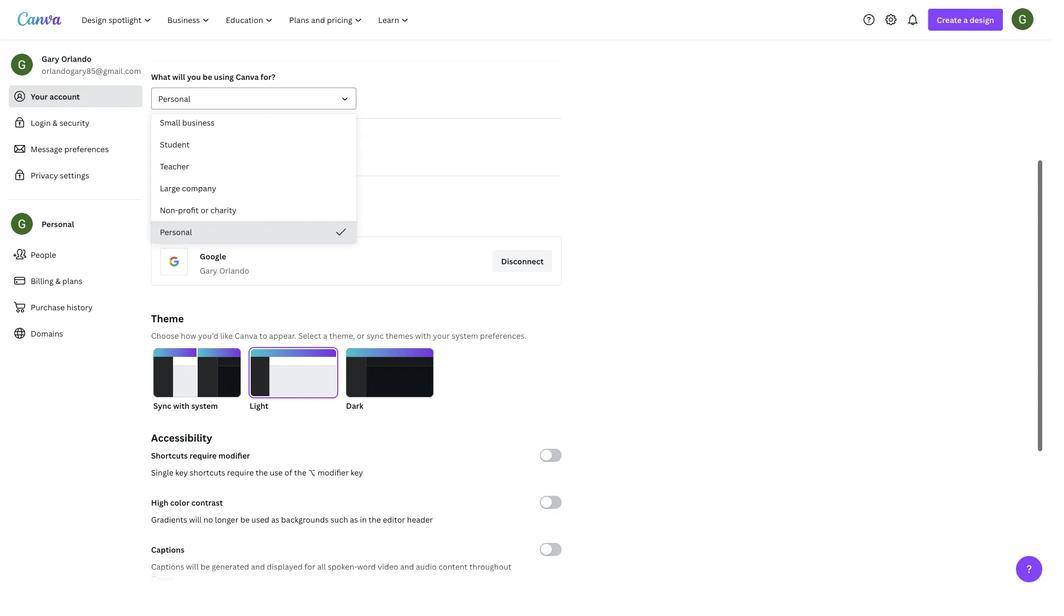 Task type: locate. For each thing, give the bounding box(es) containing it.
personal down non- on the top of the page
[[160, 227, 192, 237]]

disconnect
[[501, 256, 544, 266]]

for
[[305, 561, 315, 572]]

be inside captions will be generated and displayed for all spoken-word video and audio content throughout canva
[[200, 561, 210, 572]]

0 horizontal spatial a
[[323, 330, 327, 341]]

0 vertical spatial system
[[452, 330, 478, 341]]

purchase history
[[31, 302, 93, 312]]

1 horizontal spatial a
[[964, 15, 968, 25]]

as right used on the left of the page
[[271, 514, 279, 525]]

1 vertical spatial will
[[189, 514, 202, 525]]

1 vertical spatial system
[[191, 400, 218, 411]]

1 horizontal spatial modifier
[[318, 467, 349, 478]]

connected social accounts
[[151, 186, 252, 197]]

you
[[187, 71, 201, 82], [201, 217, 215, 227]]

1 key from the left
[[175, 467, 188, 478]]

1 horizontal spatial system
[[452, 330, 478, 341]]

will
[[172, 71, 185, 82], [189, 514, 202, 525], [186, 561, 199, 572]]

will left "no"
[[189, 514, 202, 525]]

and
[[251, 561, 265, 572], [400, 561, 414, 572]]

1 horizontal spatial use
[[270, 467, 283, 478]]

0 vertical spatial a
[[964, 15, 968, 25]]

0 vertical spatial &
[[53, 117, 58, 128]]

0 horizontal spatial as
[[271, 514, 279, 525]]

using
[[214, 71, 234, 82]]

in right log
[[254, 217, 261, 227]]

appear.
[[269, 330, 296, 341]]

⌥
[[308, 467, 316, 478]]

& for login
[[53, 117, 58, 128]]

0 vertical spatial in
[[254, 217, 261, 227]]

sync
[[153, 400, 171, 411]]

will right what
[[172, 71, 185, 82]]

in right such
[[360, 514, 367, 525]]

log
[[241, 217, 253, 227]]

student
[[160, 139, 190, 150]]

you left 'using'
[[187, 71, 201, 82]]

Personal button
[[151, 88, 356, 109]]

gary inside gary orlando orlandogary85@gmail.com
[[42, 53, 59, 64]]

2 vertical spatial will
[[186, 561, 199, 572]]

gary orlando orlandogary85@gmail.com
[[42, 53, 141, 76]]

0 vertical spatial with
[[415, 330, 431, 341]]

orlandogary85@gmail.com
[[42, 65, 141, 76]]

be left used on the left of the page
[[240, 514, 250, 525]]

0 vertical spatial you
[[187, 71, 201, 82]]

your account
[[31, 91, 80, 102]]

editor
[[383, 514, 405, 525]]

captions inside captions will be generated and displayed for all spoken-word video and audio content throughout canva
[[151, 561, 184, 572]]

0 vertical spatial be
[[203, 71, 212, 82]]

billing
[[31, 276, 53, 286]]

use left of
[[270, 467, 283, 478]]

word
[[357, 561, 376, 572]]

0 horizontal spatial orlando
[[61, 53, 92, 64]]

system up accessibility
[[191, 400, 218, 411]]

contrast
[[191, 497, 223, 508]]

1 vertical spatial or
[[357, 330, 365, 341]]

single key shortcuts require the use of the ⌥ modifier key
[[151, 467, 363, 478]]

and right video
[[400, 561, 414, 572]]

2 vertical spatial be
[[200, 561, 210, 572]]

0 horizontal spatial require
[[190, 450, 217, 461]]

captions for captions will be generated and displayed for all spoken-word video and audio content throughout canva
[[151, 561, 184, 572]]

to left appear.
[[259, 330, 267, 341]]

0 vertical spatial modifier
[[218, 450, 250, 461]]

a
[[964, 15, 968, 25], [323, 330, 327, 341]]

0 vertical spatial use
[[217, 217, 230, 227]]

gradients
[[151, 514, 187, 525]]

will left generated
[[186, 561, 199, 572]]

history
[[67, 302, 93, 312]]

0 horizontal spatial gary
[[42, 53, 59, 64]]

or left the sync
[[357, 330, 365, 341]]

to
[[232, 217, 240, 227], [263, 217, 271, 227], [259, 330, 267, 341]]

captions
[[151, 544, 185, 555], [151, 561, 184, 572]]

with right the sync
[[173, 400, 189, 411]]

& right login
[[53, 117, 58, 128]]

to inside theme choose how you'd like canva to appear. select a theme, or sync themes with your system preferences.
[[259, 330, 267, 341]]

1 vertical spatial modifier
[[318, 467, 349, 478]]

modifier right ⌥
[[318, 467, 349, 478]]

0 horizontal spatial key
[[175, 467, 188, 478]]

system right your
[[452, 330, 478, 341]]

1 vertical spatial be
[[240, 514, 250, 525]]

1 horizontal spatial or
[[357, 330, 365, 341]]

gary
[[42, 53, 59, 64], [200, 265, 217, 276]]

1 vertical spatial with
[[173, 400, 189, 411]]

0 horizontal spatial with
[[173, 400, 189, 411]]

company
[[182, 183, 216, 194]]

message preferences
[[31, 144, 109, 154]]

1 horizontal spatial gary
[[200, 265, 217, 276]]

or inside theme choose how you'd like canva to appear. select a theme, or sync themes with your system preferences.
[[357, 330, 365, 341]]

a right select
[[323, 330, 327, 341]]

non-profit or charity
[[160, 205, 236, 215]]

design
[[970, 15, 994, 25]]

create a design
[[937, 15, 994, 25]]

0 vertical spatial require
[[190, 450, 217, 461]]

modifier up single key shortcuts require the use of the ⌥ modifier key at the left of the page
[[218, 450, 250, 461]]

0 vertical spatial or
[[201, 205, 209, 215]]

use
[[217, 217, 230, 227], [270, 467, 283, 478]]

login
[[31, 117, 51, 128]]

2 horizontal spatial the
[[369, 514, 381, 525]]

business
[[182, 117, 215, 128]]

preferences.
[[480, 330, 526, 341]]

displayed
[[267, 561, 303, 572]]

0 vertical spatial captions
[[151, 544, 185, 555]]

key right ⌥
[[351, 467, 363, 478]]

1 as from the left
[[271, 514, 279, 525]]

single
[[151, 467, 173, 478]]

billing & plans
[[31, 276, 82, 286]]

such
[[331, 514, 348, 525]]

1 horizontal spatial key
[[351, 467, 363, 478]]

student option
[[151, 134, 356, 155]]

top level navigation element
[[74, 9, 418, 31]]

personal
[[158, 93, 190, 104], [42, 219, 74, 229], [160, 227, 192, 237]]

system inside theme choose how you'd like canva to appear. select a theme, or sync themes with your system preferences.
[[452, 330, 478, 341]]

as right such
[[350, 514, 358, 525]]

services
[[151, 217, 182, 227]]

personal button
[[151, 221, 356, 243]]

a left design
[[964, 15, 968, 25]]

of
[[285, 467, 292, 478]]

list box
[[151, 112, 356, 243]]

will inside captions will be generated and displayed for all spoken-word video and audio content throughout canva
[[186, 561, 199, 572]]

1 vertical spatial captions
[[151, 561, 184, 572]]

1 horizontal spatial the
[[294, 467, 306, 478]]

1 horizontal spatial in
[[360, 514, 367, 525]]

0 horizontal spatial use
[[217, 217, 230, 227]]

orlando inside google gary orlando
[[219, 265, 249, 276]]

0 vertical spatial will
[[172, 71, 185, 82]]

teacher option
[[151, 155, 356, 177]]

0 horizontal spatial modifier
[[218, 450, 250, 461]]

personal up people at the top
[[42, 219, 74, 229]]

shortcuts
[[151, 450, 188, 461]]

a inside create a design dropdown button
[[964, 15, 968, 25]]

1 horizontal spatial as
[[350, 514, 358, 525]]

choose
[[151, 330, 179, 341]]

will for be
[[186, 561, 199, 572]]

orlando
[[61, 53, 92, 64], [219, 265, 249, 276]]

gary down google
[[200, 265, 217, 276]]

use down charity
[[217, 217, 230, 227]]

the left ⌥
[[294, 467, 306, 478]]

0 horizontal spatial or
[[201, 205, 209, 215]]

1 horizontal spatial require
[[227, 467, 254, 478]]

sync
[[367, 330, 384, 341]]

the
[[256, 467, 268, 478], [294, 467, 306, 478], [369, 514, 381, 525]]

or right 'profit'
[[201, 205, 209, 215]]

0 vertical spatial gary
[[42, 53, 59, 64]]

people link
[[9, 244, 142, 266]]

to left log
[[232, 217, 240, 227]]

language
[[151, 129, 187, 139]]

0 horizontal spatial in
[[254, 217, 261, 227]]

system inside button
[[191, 400, 218, 411]]

with
[[415, 330, 431, 341], [173, 400, 189, 411]]

orlando up "orlandogary85@gmail.com"
[[61, 53, 92, 64]]

domains
[[31, 328, 63, 339]]

shortcuts require modifier
[[151, 450, 250, 461]]

1 horizontal spatial orlando
[[219, 265, 249, 276]]

key right single
[[175, 467, 188, 478]]

spoken-
[[328, 561, 357, 572]]

be left 'using'
[[203, 71, 212, 82]]

require
[[190, 450, 217, 461], [227, 467, 254, 478]]

1 vertical spatial gary
[[200, 265, 217, 276]]

be left generated
[[200, 561, 210, 572]]

Light button
[[250, 348, 337, 412]]

1 vertical spatial &
[[55, 276, 60, 286]]

1 vertical spatial a
[[323, 330, 327, 341]]

& left the plans
[[55, 276, 60, 286]]

require up the shortcuts
[[190, 450, 217, 461]]

Sync with system button
[[153, 348, 241, 412]]

content
[[439, 561, 468, 572]]

1 vertical spatial orlando
[[219, 265, 249, 276]]

2 captions from the top
[[151, 561, 184, 572]]

1 vertical spatial use
[[270, 467, 283, 478]]

the left of
[[256, 467, 268, 478]]

1 vertical spatial in
[[360, 514, 367, 525]]

all
[[317, 561, 326, 572]]

1 horizontal spatial with
[[415, 330, 431, 341]]

or
[[201, 205, 209, 215], [357, 330, 365, 341]]

header
[[407, 514, 433, 525]]

and left displayed
[[251, 561, 265, 572]]

require right the shortcuts
[[227, 467, 254, 478]]

google gary orlando
[[200, 251, 249, 276]]

1 vertical spatial you
[[201, 217, 215, 227]]

orlando down google
[[219, 265, 249, 276]]

modifier
[[218, 450, 250, 461], [318, 467, 349, 478]]

the left editor
[[369, 514, 381, 525]]

0 horizontal spatial and
[[251, 561, 265, 572]]

0 vertical spatial orlando
[[61, 53, 92, 64]]

security
[[60, 117, 89, 128]]

canva inside theme choose how you'd like canva to appear. select a theme, or sync themes with your system preferences.
[[235, 330, 258, 341]]

1 vertical spatial require
[[227, 467, 254, 478]]

0 horizontal spatial system
[[191, 400, 218, 411]]

large company button
[[151, 177, 356, 199]]

non-
[[160, 205, 178, 215]]

you down non-profit or charity
[[201, 217, 215, 227]]

with left your
[[415, 330, 431, 341]]

1 horizontal spatial and
[[400, 561, 414, 572]]

gary up your account in the left of the page
[[42, 53, 59, 64]]

1 captions from the top
[[151, 544, 185, 555]]

your
[[31, 91, 48, 102]]



Task type: vqa. For each thing, say whether or not it's contained in the screenshot.
the rightmost a
yes



Task type: describe. For each thing, give the bounding box(es) containing it.
privacy settings link
[[9, 164, 142, 186]]

personal inside option
[[160, 227, 192, 237]]

large company
[[160, 183, 216, 194]]

disconnect button
[[493, 250, 552, 272]]

with inside theme choose how you'd like canva to appear. select a theme, or sync themes with your system preferences.
[[415, 330, 431, 341]]

will for you
[[172, 71, 185, 82]]

with inside button
[[173, 400, 189, 411]]

you for will
[[187, 71, 201, 82]]

login & security link
[[9, 112, 142, 134]]

accounts
[[217, 186, 252, 197]]

you for that
[[201, 217, 215, 227]]

what will you be using canva for?
[[151, 71, 275, 82]]

2 as from the left
[[350, 514, 358, 525]]

dark
[[346, 400, 363, 411]]

your
[[433, 330, 450, 341]]

gradients will no longer be used as backgrounds such as in the editor header
[[151, 514, 433, 525]]

profit
[[178, 205, 199, 215]]

longer
[[215, 514, 238, 525]]

a inside theme choose how you'd like canva to appear. select a theme, or sync themes with your system preferences.
[[323, 330, 327, 341]]

like
[[220, 330, 233, 341]]

purchase
[[31, 302, 65, 312]]

2 and from the left
[[400, 561, 414, 572]]

for?
[[261, 71, 275, 82]]

services that you use to log in to canva
[[151, 217, 296, 227]]

privacy
[[31, 170, 58, 180]]

1 and from the left
[[251, 561, 265, 572]]

that
[[184, 217, 199, 227]]

theme choose how you'd like canva to appear. select a theme, or sync themes with your system preferences.
[[151, 312, 526, 341]]

privacy settings
[[31, 170, 89, 180]]

light
[[250, 400, 268, 411]]

or inside button
[[201, 205, 209, 215]]

orlando inside gary orlando orlandogary85@gmail.com
[[61, 53, 92, 64]]

no
[[204, 514, 213, 525]]

non-profit or charity option
[[151, 199, 356, 221]]

high color contrast
[[151, 497, 223, 508]]

preferences
[[64, 144, 109, 154]]

message
[[31, 144, 62, 154]]

will for no
[[189, 514, 202, 525]]

theme
[[151, 312, 184, 325]]

2 key from the left
[[351, 467, 363, 478]]

backgrounds
[[281, 514, 329, 525]]

large company option
[[151, 177, 356, 199]]

large
[[160, 183, 180, 194]]

gary orlando image
[[1012, 8, 1034, 30]]

settings
[[60, 170, 89, 180]]

captions will be generated and displayed for all spoken-word video and audio content throughout canva
[[151, 561, 511, 584]]

personal option
[[151, 221, 356, 243]]

domains link
[[9, 322, 142, 344]]

charity
[[210, 205, 236, 215]]

login & security
[[31, 117, 89, 128]]

how
[[181, 330, 196, 341]]

google
[[200, 251, 226, 261]]

0 horizontal spatial the
[[256, 467, 268, 478]]

account
[[50, 91, 80, 102]]

throughout
[[469, 561, 511, 572]]

gary inside google gary orlando
[[200, 265, 217, 276]]

accessibility
[[151, 431, 212, 445]]

social
[[194, 186, 216, 197]]

billing & plans link
[[9, 270, 142, 292]]

small business button
[[151, 112, 356, 134]]

connected
[[151, 186, 192, 197]]

student button
[[151, 134, 356, 155]]

list box containing small business
[[151, 112, 356, 243]]

shortcuts
[[190, 467, 225, 478]]

personal up small at the left top of the page
[[158, 93, 190, 104]]

you'd
[[198, 330, 218, 341]]

message preferences link
[[9, 138, 142, 160]]

color
[[170, 497, 190, 508]]

purchase history link
[[9, 296, 142, 318]]

small business option
[[151, 112, 356, 134]]

high
[[151, 497, 168, 508]]

Dark button
[[346, 348, 434, 412]]

canva inside captions will be generated and displayed for all spoken-word video and audio content throughout canva
[[151, 573, 174, 584]]

people
[[31, 249, 56, 260]]

teacher
[[160, 161, 189, 172]]

your account link
[[9, 85, 142, 107]]

create
[[937, 15, 962, 25]]

to right log
[[263, 217, 271, 227]]

used
[[251, 514, 269, 525]]

theme,
[[329, 330, 355, 341]]

video
[[378, 561, 398, 572]]

sync with system
[[153, 400, 218, 411]]

& for billing
[[55, 276, 60, 286]]

small
[[160, 117, 180, 128]]

themes
[[386, 330, 413, 341]]

small business
[[160, 117, 215, 128]]

teacher button
[[151, 155, 356, 177]]

captions for captions
[[151, 544, 185, 555]]

generated
[[212, 561, 249, 572]]



